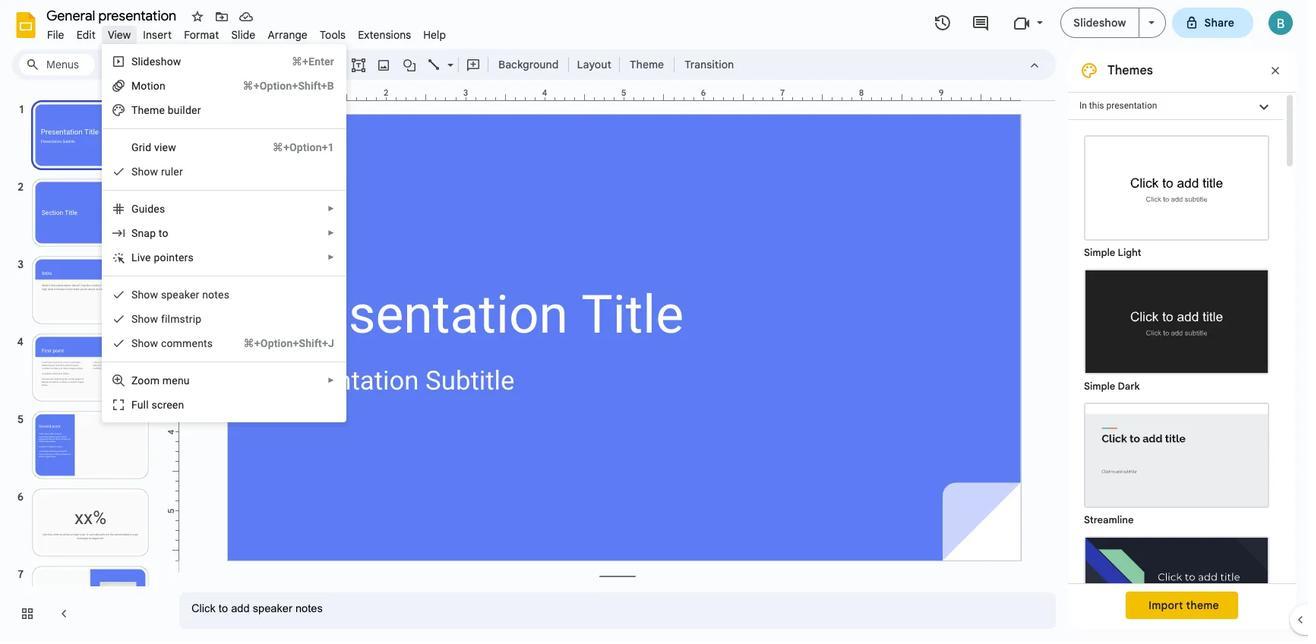 Task type: describe. For each thing, give the bounding box(es) containing it.
extensions menu item
[[352, 26, 417, 44]]

show for show c omments
[[131, 337, 158, 349]]

slideshow p element
[[131, 55, 186, 68]]

z oom menu
[[131, 375, 190, 387]]

u
[[137, 399, 143, 411]]

option group inside themes section
[[1068, 120, 1284, 641]]

d
[[147, 203, 154, 215]]

main toolbar
[[94, 53, 742, 76]]

import theme
[[1149, 599, 1219, 612]]

share button
[[1172, 8, 1253, 38]]

menu
[[162, 375, 190, 387]]

this
[[1089, 100, 1104, 111]]

show for show speaker n otes
[[131, 289, 158, 301]]

file menu item
[[41, 26, 70, 44]]

z
[[131, 375, 138, 387]]

snap
[[131, 227, 156, 239]]

in
[[1079, 100, 1087, 111]]

navigation inside themes application
[[0, 86, 167, 641]]

menu inside themes application
[[96, 44, 346, 641]]

► for l ive pointers
[[327, 253, 335, 261]]

uler
[[165, 166, 183, 178]]

insert menu item
[[137, 26, 178, 44]]

extensions
[[358, 28, 411, 42]]

theme
[[1186, 599, 1219, 612]]

file
[[47, 28, 64, 42]]

show for show f ilmstrip
[[131, 313, 158, 325]]

rid
[[139, 141, 151, 153]]

snap to x element
[[131, 227, 173, 239]]

view menu item
[[102, 26, 137, 44]]

the
[[131, 104, 150, 116]]

pointers
[[154, 251, 194, 264]]

help menu item
[[417, 26, 452, 44]]

live pointers l element
[[131, 251, 198, 264]]

insert
[[143, 28, 172, 42]]

g
[[131, 141, 139, 153]]

es
[[154, 203, 165, 215]]

guides d element
[[131, 203, 170, 215]]

m
[[150, 104, 159, 116]]

⌘+option+shift+j element
[[225, 336, 334, 351]]

ive
[[137, 251, 151, 264]]

grid view g element
[[131, 141, 181, 153]]

show c omments
[[131, 337, 213, 349]]

layout button
[[572, 53, 616, 76]]

in this presentation
[[1079, 100, 1157, 111]]

streamline
[[1084, 514, 1134, 526]]

builder
[[168, 104, 201, 116]]

edit menu item
[[70, 26, 102, 44]]

Rename text field
[[41, 6, 185, 24]]

f
[[161, 313, 165, 325]]

⌘+option+1
[[273, 141, 334, 153]]

Simple Dark radio
[[1076, 261, 1277, 395]]

background button
[[491, 53, 566, 76]]

insert image image
[[375, 54, 392, 75]]

themes
[[1108, 63, 1153, 78]]

arrange
[[268, 28, 308, 42]]

in this presentation tab
[[1068, 92, 1284, 120]]

Focus radio
[[1076, 529, 1277, 641]]

layout
[[577, 58, 611, 71]]

slideshow for slideshow 'button' at the right top
[[1074, 16, 1126, 30]]

► for es
[[327, 204, 335, 213]]

themes section
[[1068, 49, 1296, 641]]

r
[[161, 166, 165, 178]]

Menus field
[[19, 54, 95, 75]]

g rid view
[[131, 141, 176, 153]]

show r uler
[[131, 166, 183, 178]]



Task type: locate. For each thing, give the bounding box(es) containing it.
0 vertical spatial simple
[[1084, 246, 1115, 259]]

slideshow inside menu
[[131, 55, 181, 68]]

show speaker notes n element
[[131, 289, 234, 301]]

tools menu item
[[314, 26, 352, 44]]

full screen u element
[[131, 399, 189, 411]]

simple inside option
[[1084, 246, 1115, 259]]

speaker
[[161, 289, 199, 301]]

light
[[1118, 246, 1141, 259]]

share
[[1204, 16, 1234, 30]]

slideshow
[[1074, 16, 1126, 30], [131, 55, 181, 68]]

Simple Light radio
[[1076, 128, 1277, 641]]

⌘+enter element
[[273, 54, 334, 69]]

background
[[498, 58, 559, 71]]

1 show from the top
[[131, 166, 158, 178]]

omments
[[167, 337, 213, 349]]

2 simple from the top
[[1084, 380, 1115, 393]]

2 ► from the top
[[327, 229, 335, 237]]

motion a element
[[131, 80, 170, 92]]

to
[[159, 227, 168, 239]]

slideshow inside 'button'
[[1074, 16, 1126, 30]]

import theme button
[[1126, 592, 1238, 619]]

slideshow left presentation options "image"
[[1074, 16, 1126, 30]]

slide
[[231, 28, 256, 42]]

zoom menu z element
[[131, 375, 194, 387]]

transition button
[[678, 53, 741, 76]]

the m e builder
[[131, 104, 201, 116]]

c
[[161, 337, 167, 349]]

4 show from the top
[[131, 337, 158, 349]]

menu
[[96, 44, 346, 641]]

menu bar
[[41, 20, 452, 45]]

show ruler r element
[[131, 166, 188, 178]]

1 ► from the top
[[327, 204, 335, 213]]

ll
[[143, 399, 149, 411]]

simple left dark
[[1084, 380, 1115, 393]]

view
[[154, 141, 176, 153]]

focus image
[[1086, 538, 1268, 640]]

ilmstrip
[[165, 313, 202, 325]]

show filmstrip f element
[[131, 313, 206, 325]]

format
[[184, 28, 219, 42]]

presentation options image
[[1148, 21, 1154, 24]]

⌘+enter
[[292, 55, 334, 68]]

1 vertical spatial slideshow
[[131, 55, 181, 68]]

motion
[[131, 80, 166, 92]]

slideshow for slideshow p element
[[131, 55, 181, 68]]

⌘+option+1 element
[[254, 140, 334, 155]]

format menu item
[[178, 26, 225, 44]]

help
[[423, 28, 446, 42]]

otes
[[208, 289, 229, 301]]

simple dark
[[1084, 380, 1140, 393]]

n
[[202, 289, 208, 301]]

simple for simple dark
[[1084, 380, 1115, 393]]

oom
[[138, 375, 160, 387]]

snap to
[[131, 227, 168, 239]]

shape image
[[401, 54, 418, 75]]

l ive pointers
[[131, 251, 194, 264]]

f
[[131, 399, 137, 411]]

simple left light
[[1084, 246, 1115, 259]]

f u ll screen
[[131, 399, 184, 411]]

import
[[1149, 599, 1183, 612]]

slideshow button
[[1061, 8, 1139, 38]]

screen
[[152, 399, 184, 411]]

show speaker n otes
[[131, 289, 229, 301]]

transition
[[685, 58, 734, 71]]

2 show from the top
[[131, 289, 158, 301]]

slideshow up motion a element
[[131, 55, 181, 68]]

dark
[[1118, 380, 1140, 393]]

simple
[[1084, 246, 1115, 259], [1084, 380, 1115, 393]]

Streamline radio
[[1076, 395, 1277, 529]]

themes application
[[0, 0, 1308, 641]]

edit
[[76, 28, 96, 42]]

4 ► from the top
[[327, 376, 335, 384]]

show comments c element
[[131, 337, 217, 349]]

gui d es
[[131, 203, 165, 215]]

simple for simple light
[[1084, 246, 1115, 259]]

arrange menu item
[[262, 26, 314, 44]]

3 show from the top
[[131, 313, 158, 325]]

theme button
[[623, 53, 671, 76]]

► for z oom menu
[[327, 376, 335, 384]]

1 vertical spatial simple
[[1084, 380, 1115, 393]]

1 simple from the top
[[1084, 246, 1115, 259]]

menu bar banner
[[0, 0, 1308, 641]]

⌘+option+shift+b
[[243, 80, 334, 92]]

⌘+option+shift+b element
[[224, 78, 334, 93]]

menu containing slideshow
[[96, 44, 346, 641]]

show f ilmstrip
[[131, 313, 202, 325]]

menu bar inside menu bar banner
[[41, 20, 452, 45]]

menu bar containing file
[[41, 20, 452, 45]]

gui
[[131, 203, 147, 215]]

view
[[108, 28, 131, 42]]

3 ► from the top
[[327, 253, 335, 261]]

theme builder m element
[[131, 104, 206, 116]]

show up show f ilmstrip
[[131, 289, 158, 301]]

option group containing simple light
[[1068, 120, 1284, 641]]

show left c
[[131, 337, 158, 349]]

⌘+option+shift+j
[[244, 337, 334, 349]]

show for show r uler
[[131, 166, 158, 178]]

simple inside radio
[[1084, 380, 1115, 393]]

0 vertical spatial slideshow
[[1074, 16, 1126, 30]]

theme
[[630, 58, 664, 71]]

presentation
[[1106, 100, 1157, 111]]

0 horizontal spatial slideshow
[[131, 55, 181, 68]]

simple light
[[1084, 246, 1141, 259]]

1 horizontal spatial slideshow
[[1074, 16, 1126, 30]]

show left f
[[131, 313, 158, 325]]

show
[[131, 166, 158, 178], [131, 289, 158, 301], [131, 313, 158, 325], [131, 337, 158, 349]]

navigation
[[0, 86, 167, 641]]

option group
[[1068, 120, 1284, 641]]

►
[[327, 204, 335, 213], [327, 229, 335, 237], [327, 253, 335, 261], [327, 376, 335, 384]]

slide menu item
[[225, 26, 262, 44]]

l
[[131, 251, 137, 264]]

tools
[[320, 28, 346, 42]]

e
[[159, 104, 165, 116]]

Star checkbox
[[187, 6, 208, 27]]

show left r
[[131, 166, 158, 178]]



Task type: vqa. For each thing, say whether or not it's contained in the screenshot.
es's ►
yes



